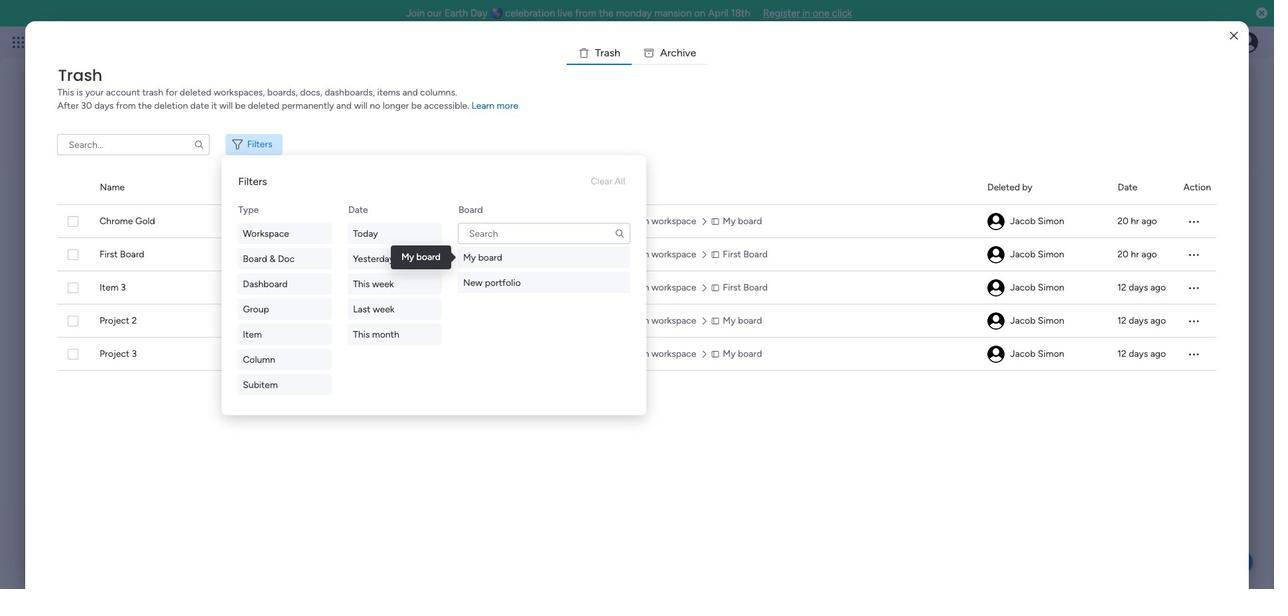 Task type: vqa. For each thing, say whether or not it's contained in the screenshot.
on to the left
no



Task type: describe. For each thing, give the bounding box(es) containing it.
search image for the search search field
[[615, 228, 626, 239]]

1 jacob simon image from the top
[[989, 213, 1006, 230]]

search image for search for items in the recycle bin search field
[[194, 139, 205, 150]]

6 column header from the left
[[1184, 171, 1218, 205]]

1 column header from the left
[[57, 171, 84, 205]]

Search search field
[[458, 223, 631, 244]]

5 row from the top
[[57, 338, 1217, 371]]

2 column header from the left
[[100, 171, 482, 205]]

2 jacob simon image from the top
[[989, 313, 1006, 330]]

close image
[[1231, 31, 1239, 41]]

Search for items in the recycle bin search field
[[57, 134, 210, 155]]

select product image
[[12, 36, 25, 49]]



Task type: locate. For each thing, give the bounding box(es) containing it.
4 row from the top
[[57, 305, 1217, 338]]

row group
[[57, 171, 1218, 205]]

jacob simon image
[[1238, 32, 1259, 53], [989, 246, 1006, 264], [989, 280, 1006, 297], [989, 346, 1006, 363]]

3 row from the top
[[57, 272, 1217, 305]]

0 vertical spatial jacob simon image
[[989, 213, 1006, 230]]

1 vertical spatial search image
[[615, 228, 626, 239]]

1 horizontal spatial search image
[[615, 228, 626, 239]]

None search field
[[458, 223, 631, 244]]

menu image
[[1188, 215, 1201, 228]]

4 column header from the left
[[988, 171, 1103, 205]]

5 column header from the left
[[1119, 171, 1168, 205]]

3 column header from the left
[[590, 171, 972, 205]]

column header
[[57, 171, 84, 205], [100, 171, 482, 205], [590, 171, 972, 205], [988, 171, 1103, 205], [1119, 171, 1168, 205], [1184, 171, 1218, 205]]

1 row from the top
[[57, 205, 1217, 238]]

0 vertical spatial search image
[[194, 139, 205, 150]]

None search field
[[57, 134, 210, 155]]

0 horizontal spatial search image
[[194, 139, 205, 150]]

2 row from the top
[[57, 238, 1217, 272]]

table
[[57, 171, 1218, 568]]

row
[[57, 205, 1217, 238], [57, 238, 1217, 272], [57, 272, 1217, 305], [57, 305, 1217, 338], [57, 338, 1217, 371]]

cell
[[498, 205, 574, 238], [988, 205, 1103, 238], [498, 238, 574, 272], [988, 238, 1103, 272], [1184, 238, 1217, 272], [498, 272, 574, 305], [988, 272, 1103, 305], [1184, 272, 1217, 305], [988, 305, 1103, 338], [1184, 305, 1217, 338], [988, 338, 1103, 371], [1184, 338, 1217, 371]]

jacob simon image
[[989, 213, 1006, 230], [989, 313, 1006, 330]]

search image
[[194, 139, 205, 150], [615, 228, 626, 239]]

1 vertical spatial jacob simon image
[[989, 313, 1006, 330]]



